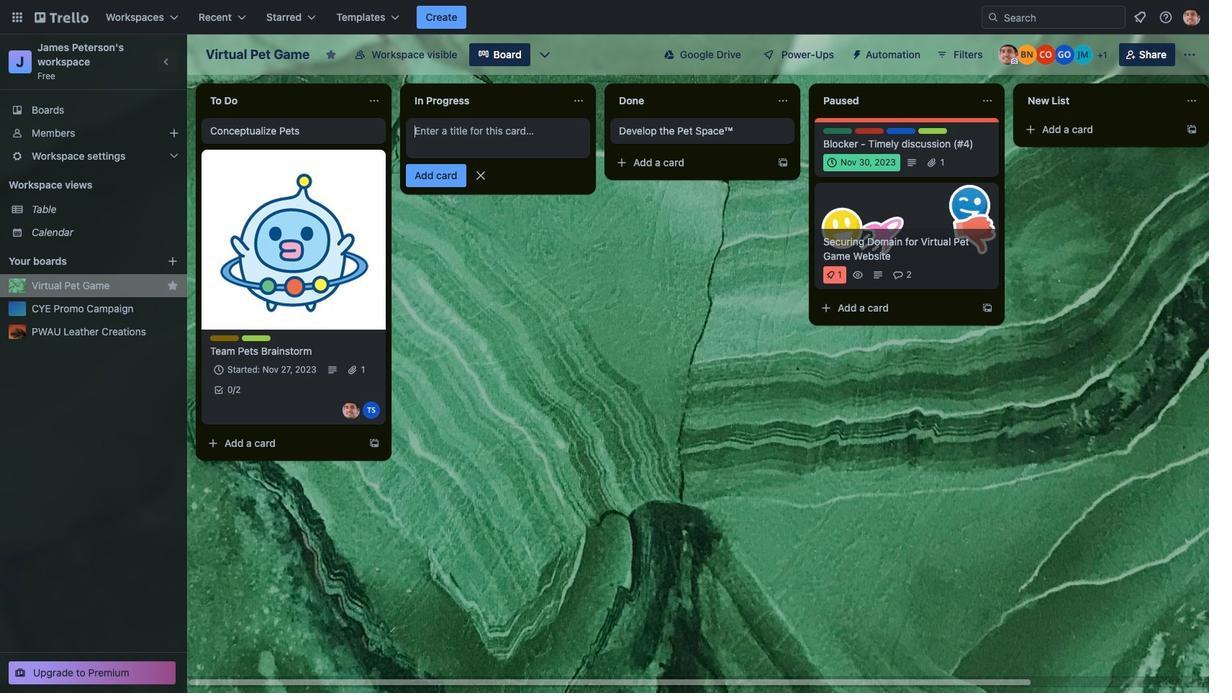 Task type: vqa. For each thing, say whether or not it's contained in the screenshot.
"Color: green, title: "Goal"" element
yes



Task type: locate. For each thing, give the bounding box(es) containing it.
james peterson (jamespeterson93) image
[[1184, 9, 1201, 26], [998, 45, 1019, 65], [343, 402, 360, 419]]

1 vertical spatial james peterson (jamespeterson93) image
[[998, 45, 1019, 65]]

2 horizontal spatial james peterson (jamespeterson93) image
[[1184, 9, 1201, 26]]

jeremy miller (jeremymiller198) image
[[1073, 45, 1094, 65]]

1 vertical spatial create from template… image
[[982, 302, 994, 314]]

christina overa (christinaovera) image
[[1036, 45, 1056, 65]]

james peterson (jamespeterson93) image right open information menu "icon"
[[1184, 9, 1201, 26]]

color: blue, title: "fyi" element
[[887, 128, 916, 134]]

1 vertical spatial create from template… image
[[369, 438, 380, 449]]

starred icon image
[[167, 280, 179, 292]]

tara schultz (taraschultz7) image
[[363, 402, 380, 419]]

0 vertical spatial james peterson (jamespeterson93) image
[[1184, 9, 1201, 26]]

your boards with 3 items element
[[9, 253, 145, 270]]

1 horizontal spatial james peterson (jamespeterson93) image
[[998, 45, 1019, 65]]

0 horizontal spatial create from template… image
[[369, 438, 380, 449]]

james peterson (jamespeterson93) image left the tara schultz (taraschultz7) icon
[[343, 402, 360, 419]]

create from template… image
[[778, 157, 789, 168], [982, 302, 994, 314]]

gary orlando (garyorlando) image
[[1055, 45, 1075, 65]]

customize views image
[[538, 48, 552, 62]]

create from template… image
[[1187, 124, 1198, 135], [369, 438, 380, 449]]

james peterson (jamespeterson93) image left christina overa (christinaovera) icon
[[998, 45, 1019, 65]]

1 horizontal spatial create from template… image
[[982, 302, 994, 314]]

0 horizontal spatial james peterson (jamespeterson93) image
[[343, 402, 360, 419]]

primary element
[[0, 0, 1210, 35]]

color: green, title: "goal" element
[[824, 128, 852, 134]]

0 notifications image
[[1132, 9, 1149, 26]]

2 vertical spatial james peterson (jamespeterson93) image
[[343, 402, 360, 419]]

sm image
[[846, 43, 866, 63]]

0 vertical spatial create from template… image
[[778, 157, 789, 168]]

Board name text field
[[199, 43, 317, 66]]

None text field
[[202, 89, 363, 112], [406, 89, 567, 112], [611, 89, 772, 112], [202, 89, 363, 112], [406, 89, 567, 112], [611, 89, 772, 112]]

None text field
[[815, 89, 976, 112], [1020, 89, 1181, 112], [815, 89, 976, 112], [1020, 89, 1181, 112]]

0 horizontal spatial create from template… image
[[778, 157, 789, 168]]

1 horizontal spatial create from template… image
[[1187, 124, 1198, 135]]

james peterson (jamespeterson93) image for the tara schultz (taraschultz7) icon
[[343, 402, 360, 419]]

None checkbox
[[824, 154, 901, 171]]

0 vertical spatial create from template… image
[[1187, 124, 1198, 135]]



Task type: describe. For each thing, give the bounding box(es) containing it.
workspace navigation collapse icon image
[[157, 52, 177, 72]]

color: red, title: "blocker" element
[[855, 128, 884, 134]]

this member is an admin of this board. image
[[1011, 58, 1018, 65]]

Search field
[[982, 6, 1126, 29]]

star or unstar board image
[[326, 49, 337, 60]]

google drive icon image
[[664, 50, 675, 60]]

cancel image
[[473, 168, 488, 183]]

add board image
[[167, 256, 179, 267]]

color: yellow, title: none image
[[210, 336, 239, 341]]

color: bold lime, title: none image
[[919, 128, 948, 134]]

ben nelson (bennelson96) image
[[1017, 45, 1037, 65]]

james peterson (jamespeterson93) image for ben nelson (bennelson96) icon
[[998, 45, 1019, 65]]

search image
[[988, 12, 999, 23]]

back to home image
[[35, 6, 89, 29]]

color: bold lime, title: "team task" element
[[242, 336, 271, 341]]

show menu image
[[1183, 48, 1197, 62]]

Enter a title for this card… text field
[[406, 118, 590, 158]]

james peterson (jamespeterson93) image inside primary element
[[1184, 9, 1201, 26]]

open information menu image
[[1159, 10, 1174, 24]]



